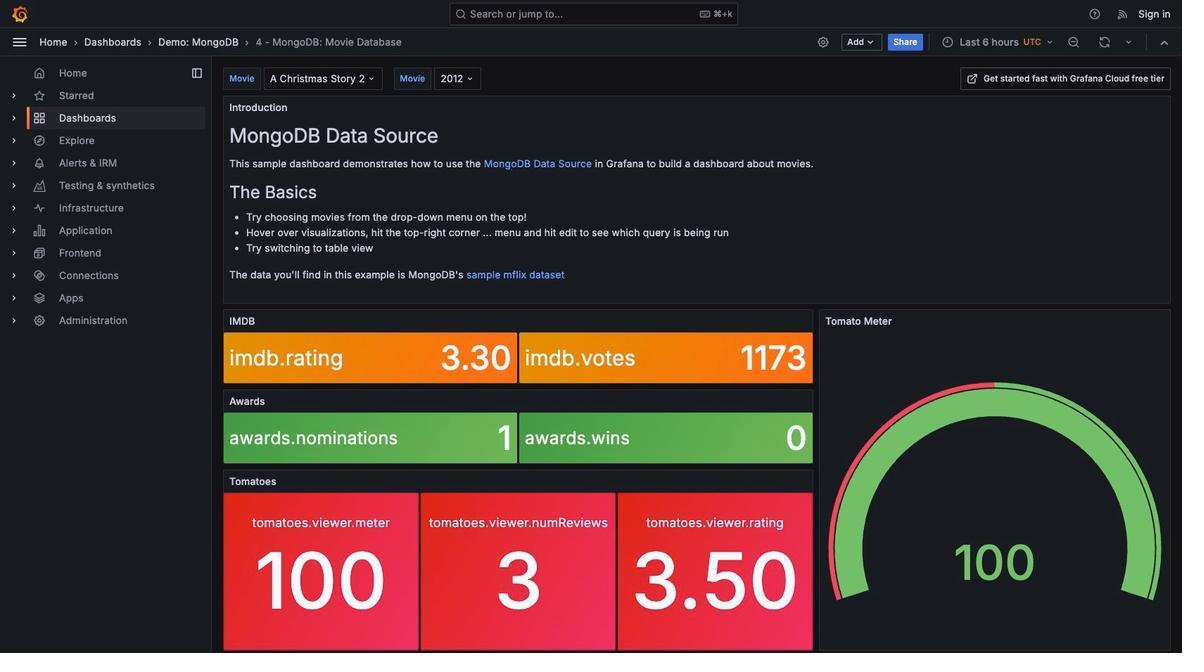 Task type: locate. For each thing, give the bounding box(es) containing it.
undock menu image
[[191, 68, 203, 79]]

expand section apps image
[[8, 293, 20, 304]]

expand section starred image
[[8, 90, 20, 101]]

help image
[[1089, 7, 1102, 20]]

close menu image
[[11, 33, 28, 50]]

expand section infrastructure image
[[8, 203, 20, 214]]

expand section dashboards image
[[8, 113, 20, 124]]

expand section frontend image
[[8, 248, 20, 259]]

news image
[[1117, 7, 1130, 20]]

navigation element
[[0, 56, 211, 344]]

expand section alerts & irm image
[[8, 158, 20, 169]]



Task type: vqa. For each thing, say whether or not it's contained in the screenshot.
Expand section Dashboards icon at the top of page
yes



Task type: describe. For each thing, give the bounding box(es) containing it.
refresh dashboard image
[[1099, 36, 1112, 48]]

expand section application image
[[8, 225, 20, 237]]

dashboard settings image
[[818, 36, 830, 48]]

zoom out time range image
[[1068, 36, 1081, 48]]

grafana image
[[11, 5, 28, 22]]

expand section administration image
[[8, 315, 20, 327]]

expand section connections image
[[8, 270, 20, 282]]

expand section testing & synthetics image
[[8, 180, 20, 191]]

expand section explore image
[[8, 135, 20, 146]]



